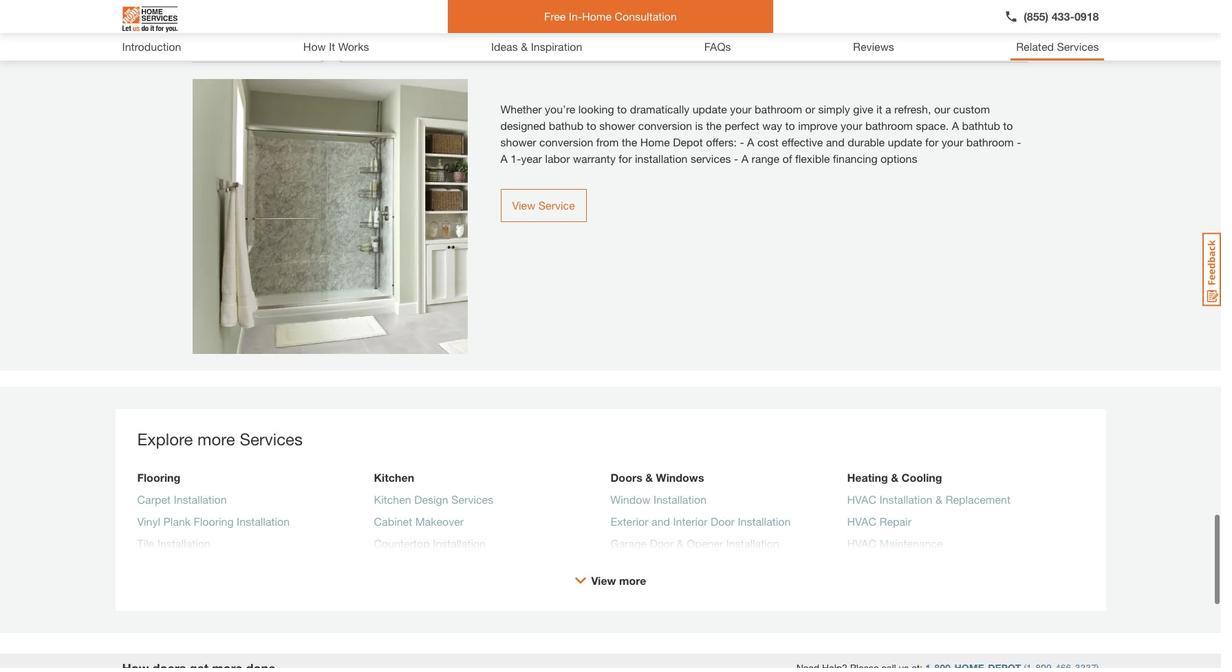Task type: describe. For each thing, give the bounding box(es) containing it.
carpet installation link
[[137, 492, 227, 514]]

hvac for hvac installation & replacement
[[847, 493, 876, 506]]

0 vertical spatial for
[[925, 135, 939, 148]]

walk-
[[553, 24, 581, 37]]

hvac installation & replacement
[[847, 493, 1011, 506]]

1 vertical spatial shower
[[500, 135, 536, 148]]

improve
[[798, 119, 838, 132]]

in-
[[569, 10, 582, 23]]

design
[[414, 493, 448, 506]]

0 horizontal spatial flooring
[[137, 471, 180, 484]]

tile installation
[[137, 537, 210, 550]]

1 vertical spatial flooring
[[194, 515, 234, 528]]

ideas & inspiration
[[491, 40, 582, 53]]

2 horizontal spatial -
[[1017, 135, 1021, 148]]

2 vertical spatial door
[[650, 537, 674, 550]]

reviews
[[853, 40, 894, 53]]

kitchen design services link
[[374, 492, 493, 514]]

feedback link image
[[1202, 233, 1221, 307]]

1 horizontal spatial the
[[706, 119, 722, 132]]

& for heating
[[891, 471, 899, 484]]

it
[[876, 102, 882, 115]]

or
[[805, 102, 815, 115]]

opener
[[687, 537, 723, 550]]

home inside button
[[582, 10, 612, 23]]

whether you're looking to dramatically update your bathroom or simply give it a refresh, our custom designed bathub to shower conversion is the perfect way to improve your bathroom space. a bathtub to shower conversion from the home depot offers:   - a cost effective and durable update for your bathroom - a 1-year labor warranty for installation services - a range of flexible financing options
[[500, 102, 1021, 165]]

0 vertical spatial shower
[[599, 119, 635, 132]]

repair
[[879, 515, 911, 528]]

replacement
[[946, 493, 1011, 506]]

of
[[783, 152, 792, 165]]

faqs
[[704, 40, 731, 53]]

free in-home consultation
[[544, 10, 677, 23]]

0 horizontal spatial conversion
[[539, 135, 593, 148]]

kitchen for kitchen design services
[[374, 493, 411, 506]]

exterior and interior door installation
[[611, 515, 791, 528]]

plank
[[163, 515, 191, 528]]

free
[[544, 10, 566, 23]]

walk-in tub installation
[[553, 24, 667, 37]]

view for view service
[[512, 198, 535, 212]]

effective
[[782, 135, 823, 148]]

view more
[[591, 574, 646, 587]]

related services
[[1016, 40, 1099, 53]]

consultation
[[615, 10, 677, 23]]

services for explore more services
[[240, 430, 303, 449]]

cooling
[[902, 471, 942, 484]]

& for ideas
[[521, 40, 528, 53]]

tile
[[137, 537, 154, 550]]

0918
[[1074, 10, 1099, 23]]

from
[[596, 135, 619, 148]]

& for doors
[[645, 471, 653, 484]]

tile installation link
[[137, 536, 210, 558]]

1 horizontal spatial door
[[711, 515, 735, 528]]

is
[[695, 119, 703, 132]]

view service link
[[500, 189, 587, 222]]

a
[[885, 102, 891, 115]]

a left 1-
[[500, 152, 508, 165]]

service
[[538, 198, 575, 212]]

hvac for hvac repair
[[847, 515, 876, 528]]

inspiration
[[531, 40, 582, 53]]

year
[[521, 152, 542, 165]]

vinyl plank flooring installation link
[[137, 514, 290, 536]]

give
[[853, 102, 873, 115]]

0 horizontal spatial bathroom
[[755, 102, 802, 115]]

you're
[[545, 102, 575, 115]]

doors & windows
[[611, 471, 704, 484]]

carpet installation
[[137, 493, 227, 506]]

custom
[[953, 102, 990, 115]]

countertop installation link
[[374, 536, 486, 558]]

1 shower from the left
[[298, 24, 338, 37]]

cabinet
[[374, 515, 412, 528]]

1 horizontal spatial -
[[740, 135, 744, 148]]

makeover
[[415, 515, 464, 528]]

hvac repair
[[847, 515, 911, 528]]

and inside whether you're looking to dramatically update your bathroom or simply give it a refresh, our custom designed bathub to shower conversion is the perfect way to improve your bathroom space. a bathtub to shower conversion from the home depot offers:   - a cost effective and durable update for your bathroom - a 1-year labor warranty for installation services - a range of flexible financing options
[[826, 135, 845, 148]]

hvac installation & replacement link
[[847, 492, 1011, 514]]

more for view
[[619, 574, 646, 587]]

2 horizontal spatial services
[[1057, 40, 1099, 53]]

2 shower from the left
[[849, 24, 887, 37]]

0 horizontal spatial your
[[730, 102, 752, 115]]

more for explore
[[197, 430, 235, 449]]

0 vertical spatial conversion
[[638, 119, 692, 132]]

labor
[[545, 152, 570, 165]]

introduction
[[122, 40, 181, 53]]

warranty
[[573, 152, 616, 165]]

perfect
[[725, 119, 759, 132]]

0 horizontal spatial update
[[693, 102, 727, 115]]

& down interior
[[677, 537, 684, 550]]

cabinet makeover
[[374, 515, 464, 528]]

2 horizontal spatial your
[[942, 135, 963, 148]]

window
[[611, 493, 650, 506]]



Task type: vqa. For each thing, say whether or not it's contained in the screenshot.
the 4.0Ah
no



Task type: locate. For each thing, give the bounding box(es) containing it.
0 vertical spatial your
[[730, 102, 752, 115]]

0 horizontal spatial home
[[582, 10, 612, 23]]

hvac maintenance link
[[847, 536, 943, 558]]

heating
[[847, 471, 888, 484]]

do it for you logo image
[[122, 1, 177, 38]]

services for kitchen design services
[[451, 493, 493, 506]]

depot
[[673, 135, 703, 148]]

related
[[1016, 40, 1054, 53]]

services
[[691, 152, 731, 165]]

1 horizontal spatial services
[[451, 493, 493, 506]]

3 hvac from the top
[[847, 537, 876, 550]]

1 horizontal spatial update
[[888, 135, 922, 148]]

view down garage
[[591, 574, 616, 587]]

(855) 433-0918
[[1024, 10, 1099, 23]]

for down from
[[619, 152, 632, 165]]

options
[[881, 152, 917, 165]]

kitchen
[[374, 471, 414, 484], [374, 493, 411, 506]]

services inside kitchen design services link
[[451, 493, 493, 506]]

0 vertical spatial update
[[693, 102, 727, 115]]

for down space.
[[925, 135, 939, 148]]

designed
[[500, 119, 546, 132]]

1 vertical spatial kitchen
[[374, 493, 411, 506]]

flexible
[[795, 152, 830, 165]]

0 horizontal spatial -
[[734, 152, 738, 165]]

shower
[[599, 119, 635, 132], [500, 135, 536, 148]]

kitchen for kitchen
[[374, 471, 414, 484]]

view left service
[[512, 198, 535, 212]]

2 horizontal spatial bathroom
[[966, 135, 1014, 148]]

your
[[730, 102, 752, 115], [841, 119, 862, 132], [942, 135, 963, 148]]

vinyl
[[137, 515, 160, 528]]

& left cooling
[[891, 471, 899, 484]]

refresh,
[[894, 102, 931, 115]]

1 horizontal spatial flooring
[[194, 515, 234, 528]]

simply
[[818, 102, 850, 115]]

2 vertical spatial your
[[942, 135, 963, 148]]

flooring up carpet
[[137, 471, 180, 484]]

2 vertical spatial hvac
[[847, 537, 876, 550]]

works
[[338, 40, 369, 53]]

1 vertical spatial and
[[651, 515, 670, 528]]

0 vertical spatial flooring
[[137, 471, 180, 484]]

& right the ideas
[[521, 40, 528, 53]]

2 horizontal spatial door
[[890, 24, 914, 37]]

shower up how
[[298, 24, 338, 37]]

range
[[752, 152, 780, 165]]

conversion
[[341, 24, 401, 37]]

0 horizontal spatial view
[[512, 198, 535, 212]]

bathroom down a
[[865, 119, 913, 132]]

exterior
[[611, 515, 648, 528]]

bathroom down bathtub
[[966, 135, 1014, 148]]

our
[[934, 102, 950, 115]]

tub
[[262, 24, 281, 37], [593, 24, 611, 37]]

0 vertical spatial the
[[706, 119, 722, 132]]

1 vertical spatial services
[[240, 430, 303, 449]]

garage door & opener installation link
[[611, 536, 779, 558]]

more down garage
[[619, 574, 646, 587]]

flooring right plank
[[194, 515, 234, 528]]

update
[[693, 102, 727, 115], [888, 135, 922, 148]]

hvac for hvac maintenance
[[847, 537, 876, 550]]

your down space.
[[942, 135, 963, 148]]

bathub
[[549, 119, 583, 132]]

0 vertical spatial door
[[890, 24, 914, 37]]

custom shower door installation
[[807, 24, 970, 37]]

0 horizontal spatial door
[[650, 537, 674, 550]]

interior
[[673, 515, 708, 528]]

1 kitchen from the top
[[374, 471, 414, 484]]

0 horizontal spatial the
[[622, 135, 637, 148]]

explore
[[137, 430, 193, 449]]

1 horizontal spatial for
[[925, 135, 939, 148]]

how it works
[[303, 40, 369, 53]]

2 kitchen from the top
[[374, 493, 411, 506]]

1 vertical spatial your
[[841, 119, 862, 132]]

1 tub from the left
[[262, 24, 281, 37]]

your up perfect
[[730, 102, 752, 115]]

door right garage
[[650, 537, 674, 550]]

0 horizontal spatial and
[[651, 515, 670, 528]]

1 horizontal spatial shower
[[849, 24, 887, 37]]

and down 'improve'
[[826, 135, 845, 148]]

view inside view service link
[[512, 198, 535, 212]]

view for view more
[[591, 574, 616, 587]]

shower up from
[[599, 119, 635, 132]]

0 vertical spatial kitchen
[[374, 471, 414, 484]]

tub to shower conversion
[[262, 24, 401, 37]]

1 horizontal spatial tub
[[593, 24, 611, 37]]

a
[[952, 119, 959, 132], [747, 135, 754, 148], [500, 152, 508, 165], [741, 152, 749, 165]]

garage door & opener installation
[[611, 537, 779, 550]]

1 horizontal spatial your
[[841, 119, 862, 132]]

0 vertical spatial more
[[197, 430, 235, 449]]

0 horizontal spatial for
[[619, 152, 632, 165]]

1 vertical spatial hvac
[[847, 515, 876, 528]]

shower up reviews
[[849, 24, 887, 37]]

the right from
[[622, 135, 637, 148]]

1 vertical spatial view
[[591, 574, 616, 587]]

a left cost at right top
[[747, 135, 754, 148]]

space.
[[916, 119, 949, 132]]

the right is
[[706, 119, 722, 132]]

for
[[925, 135, 939, 148], [619, 152, 632, 165]]

hvac down hvac repair link
[[847, 537, 876, 550]]

and down "window installation" link
[[651, 515, 670, 528]]

conversion down dramatically
[[638, 119, 692, 132]]

1-
[[511, 152, 521, 165]]

vinyl plank flooring installation
[[137, 515, 290, 528]]

conversion
[[638, 119, 692, 132], [539, 135, 593, 148]]

view service
[[512, 198, 575, 212]]

2 vertical spatial bathroom
[[966, 135, 1014, 148]]

hvac inside hvac installation & replacement link
[[847, 493, 876, 506]]

maintenance
[[879, 537, 943, 550]]

cost
[[757, 135, 779, 148]]

0 vertical spatial home
[[582, 10, 612, 23]]

home up in at left
[[582, 10, 612, 23]]

hvac inside hvac repair link
[[847, 515, 876, 528]]

1 horizontal spatial conversion
[[638, 119, 692, 132]]

a right space.
[[952, 119, 959, 132]]

update up is
[[693, 102, 727, 115]]

installation
[[635, 152, 688, 165]]

financing
[[833, 152, 878, 165]]

2 hvac from the top
[[847, 515, 876, 528]]

free in-home consultation button
[[448, 0, 773, 33]]

(855) 433-0918 link
[[1004, 8, 1099, 25]]

cabinet makeover link
[[374, 514, 464, 536]]

0 vertical spatial hvac
[[847, 493, 876, 506]]

1 vertical spatial update
[[888, 135, 922, 148]]

1 horizontal spatial and
[[826, 135, 845, 148]]

1 vertical spatial bathroom
[[865, 119, 913, 132]]

your down give
[[841, 119, 862, 132]]

2 tub from the left
[[593, 24, 611, 37]]

1 vertical spatial the
[[622, 135, 637, 148]]

countertop
[[374, 537, 430, 550]]

& right doors
[[645, 471, 653, 484]]

update up 'options'
[[888, 135, 922, 148]]

home inside whether you're looking to dramatically update your bathroom or simply give it a refresh, our custom designed bathub to shower conversion is the perfect way to improve your bathroom space. a bathtub to shower conversion from the home depot offers:   - a cost effective and durable update for your bathroom - a 1-year labor warranty for installation services - a range of flexible financing options
[[640, 135, 670, 148]]

1 vertical spatial door
[[711, 515, 735, 528]]

-
[[740, 135, 744, 148], [1017, 135, 1021, 148], [734, 152, 738, 165]]

0 horizontal spatial shower
[[298, 24, 338, 37]]

windows
[[656, 471, 704, 484]]

door
[[890, 24, 914, 37], [711, 515, 735, 528], [650, 537, 674, 550]]

hvac
[[847, 493, 876, 506], [847, 515, 876, 528], [847, 537, 876, 550]]

hvac down the heating
[[847, 493, 876, 506]]

view
[[512, 198, 535, 212], [591, 574, 616, 587]]

custom
[[807, 24, 846, 37]]

doors
[[611, 471, 642, 484]]

1 vertical spatial conversion
[[539, 135, 593, 148]]

conversion down bathub at top left
[[539, 135, 593, 148]]

bathtub
[[962, 119, 1000, 132]]

a left range
[[741, 152, 749, 165]]

(855)
[[1024, 10, 1049, 23]]

heating & cooling
[[847, 471, 942, 484]]

ideas
[[491, 40, 518, 53]]

the
[[706, 119, 722, 132], [622, 135, 637, 148]]

how
[[303, 40, 326, 53]]

countertop installation
[[374, 537, 486, 550]]

0 vertical spatial bathroom
[[755, 102, 802, 115]]

in
[[581, 24, 590, 37]]

hvac left repair
[[847, 515, 876, 528]]

0 horizontal spatial services
[[240, 430, 303, 449]]

home up installation
[[640, 135, 670, 148]]

to
[[284, 24, 295, 37], [617, 102, 627, 115], [587, 119, 596, 132], [785, 119, 795, 132], [1003, 119, 1013, 132]]

kitchen design services
[[374, 493, 493, 506]]

shower up 1-
[[500, 135, 536, 148]]

door up opener
[[711, 515, 735, 528]]

1 horizontal spatial shower
[[599, 119, 635, 132]]

it
[[329, 40, 335, 53]]

1 horizontal spatial bathroom
[[865, 119, 913, 132]]

hvac inside 'hvac maintenance' "link"
[[847, 537, 876, 550]]

2 vertical spatial services
[[451, 493, 493, 506]]

1 vertical spatial for
[[619, 152, 632, 165]]

0 vertical spatial and
[[826, 135, 845, 148]]

& down cooling
[[936, 493, 942, 506]]

carpet
[[137, 493, 171, 506]]

whether
[[500, 102, 542, 115]]

looking
[[578, 102, 614, 115]]

0 horizontal spatial shower
[[500, 135, 536, 148]]

1 horizontal spatial more
[[619, 574, 646, 587]]

0 horizontal spatial more
[[197, 430, 235, 449]]

durable
[[848, 135, 885, 148]]

more right the explore
[[197, 430, 235, 449]]

1 vertical spatial home
[[640, 135, 670, 148]]

0 horizontal spatial tub
[[262, 24, 281, 37]]

door up reviews
[[890, 24, 914, 37]]

1 horizontal spatial view
[[591, 574, 616, 587]]

0 vertical spatial services
[[1057, 40, 1099, 53]]

way
[[762, 119, 782, 132]]

window installation link
[[611, 492, 707, 514]]

bathroom up way
[[755, 102, 802, 115]]

0 vertical spatial view
[[512, 198, 535, 212]]

installation
[[614, 24, 667, 37], [917, 24, 970, 37], [174, 493, 227, 506], [654, 493, 707, 506], [879, 493, 932, 506], [237, 515, 290, 528], [738, 515, 791, 528], [157, 537, 210, 550], [433, 537, 486, 550], [726, 537, 779, 550]]

1 hvac from the top
[[847, 493, 876, 506]]

dramatically
[[630, 102, 689, 115]]

window installation
[[611, 493, 707, 506]]

1 horizontal spatial home
[[640, 135, 670, 148]]

1 vertical spatial more
[[619, 574, 646, 587]]



